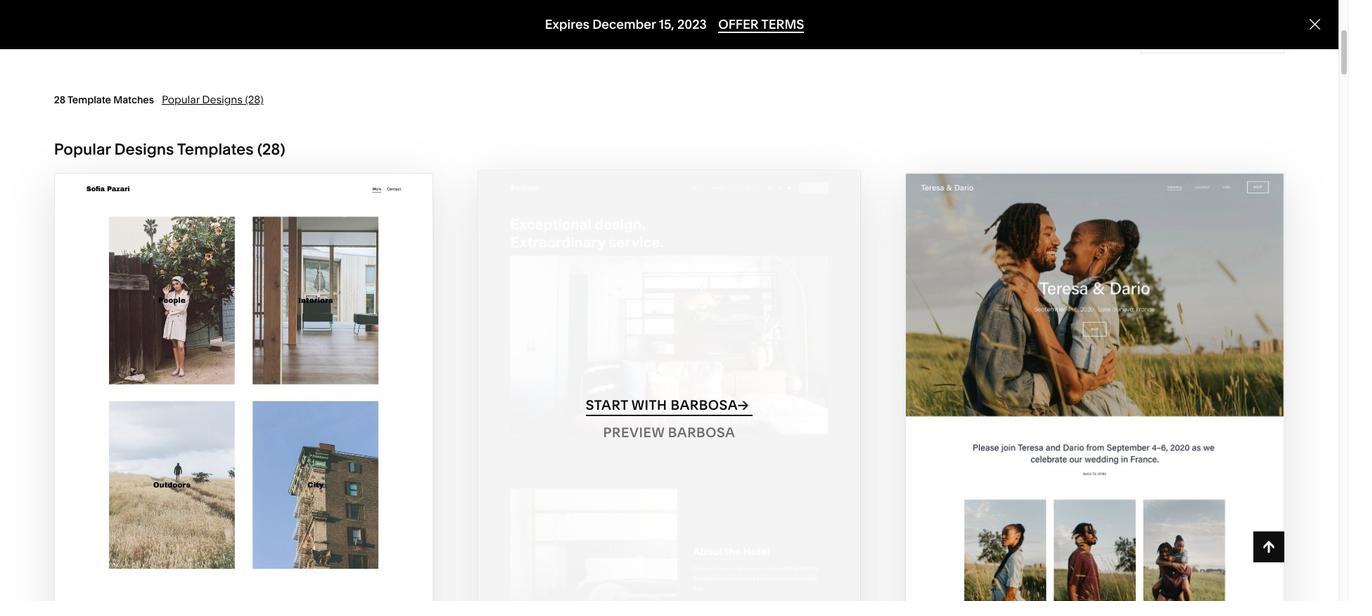 Task type: locate. For each thing, give the bounding box(es) containing it.
0 vertical spatial dario
[[1108, 398, 1153, 414]]

popular for popular designs templates ( 28 )
[[54, 140, 111, 159]]

with for pazari
[[214, 390, 250, 406]]

0 vertical spatial 28
[[54, 93, 65, 106]]

1 horizontal spatial preview
[[604, 425, 665, 441]]

with up preview barbosa
[[632, 398, 668, 414]]

start with barbosa button
[[586, 387, 753, 426]]

barbosa inside button
[[671, 398, 738, 414]]

designs left (28)
[[202, 93, 243, 106]]

pazari
[[254, 390, 304, 406], [251, 418, 301, 434]]

preview inside preview dario link
[[1041, 425, 1102, 441]]

start up preview barbosa
[[586, 398, 629, 414]]

0 horizontal spatial designs
[[114, 140, 174, 159]]

start
[[169, 390, 211, 406], [586, 398, 629, 414], [1023, 398, 1066, 414]]

popular designs templates ( 28 )
[[54, 140, 285, 159]]

0 horizontal spatial start
[[169, 390, 211, 406]]

with for dario
[[1069, 398, 1105, 414]]

)
[[280, 140, 285, 159]]

2 horizontal spatial start
[[1023, 398, 1066, 414]]

preview down start with barbosa
[[604, 425, 665, 441]]

2 horizontal spatial preview
[[1041, 425, 1102, 441]]

0 horizontal spatial popular
[[54, 140, 111, 159]]

pazari inside start with pazari button
[[254, 390, 304, 406]]

template
[[67, 93, 111, 106]]

designs
[[202, 93, 243, 106], [114, 140, 174, 159]]

0 horizontal spatial preview
[[186, 418, 248, 434]]

preview dario link
[[1041, 414, 1150, 453]]

1 horizontal spatial designs
[[202, 93, 243, 106]]

1 horizontal spatial start
[[586, 398, 629, 414]]

start with barbosa
[[586, 398, 738, 414]]

with up preview dario
[[1069, 398, 1105, 414]]

popular designs (28) link
[[162, 93, 264, 106]]

0 vertical spatial designs
[[202, 93, 243, 106]]

start up preview dario
[[1023, 398, 1066, 414]]

0 horizontal spatial 28
[[54, 93, 65, 106]]

popular right matches
[[162, 93, 200, 106]]

dario down start with dario
[[1106, 425, 1150, 441]]

2 horizontal spatial with
[[1069, 398, 1105, 414]]

28 left template
[[54, 93, 65, 106]]

0 vertical spatial popular
[[162, 93, 200, 106]]

dario
[[1108, 398, 1153, 414], [1106, 425, 1150, 441]]

popular
[[162, 93, 200, 106], [54, 140, 111, 159]]

popular designs (28)
[[162, 93, 264, 106]]

28
[[54, 93, 65, 106], [262, 140, 280, 159]]

preview for preview pazari
[[186, 418, 248, 434]]

1 horizontal spatial with
[[632, 398, 668, 414]]

barbosa down start with barbosa
[[668, 425, 736, 441]]

1 vertical spatial designs
[[114, 140, 174, 159]]

preview barbosa
[[604, 425, 736, 441]]

barbosa up preview barbosa
[[671, 398, 738, 414]]

dario image
[[907, 174, 1285, 602]]

with
[[214, 390, 250, 406], [632, 398, 668, 414], [1069, 398, 1105, 414]]

pazari down start with pazari
[[251, 418, 301, 434]]

preview inside preview barbosa link
[[604, 425, 665, 441]]

preview inside preview pazari link
[[186, 418, 248, 434]]

designs down matches
[[114, 140, 174, 159]]

offer terms
[[719, 16, 805, 33]]

1 vertical spatial dario
[[1106, 425, 1150, 441]]

1 horizontal spatial 28
[[262, 140, 280, 159]]

0 horizontal spatial with
[[214, 390, 250, 406]]

start up preview pazari
[[169, 390, 211, 406]]

preview down start with pazari
[[186, 418, 248, 434]]

1 vertical spatial pazari
[[251, 418, 301, 434]]

matches
[[113, 93, 154, 106]]

28 down (28)
[[262, 140, 280, 159]]

0 vertical spatial barbosa
[[671, 398, 738, 414]]

barbosa
[[671, 398, 738, 414], [668, 425, 736, 441]]

offer terms link
[[719, 16, 805, 33]]

popular down template
[[54, 140, 111, 159]]

start with dario
[[1023, 398, 1153, 414]]

start with pazari
[[169, 390, 304, 406]]

pazari up preview pazari
[[254, 390, 304, 406]]

1 horizontal spatial popular
[[162, 93, 200, 106]]

0 vertical spatial pazari
[[254, 390, 304, 406]]

dario up preview dario
[[1108, 398, 1153, 414]]

15,
[[659, 16, 675, 33]]

with up preview pazari
[[214, 390, 250, 406]]

expires
[[545, 16, 590, 33]]

1 vertical spatial popular
[[54, 140, 111, 159]]

preview
[[186, 418, 248, 434], [604, 425, 665, 441], [1041, 425, 1102, 441]]

preview down start with dario
[[1041, 425, 1102, 441]]

2023
[[678, 16, 707, 33]]

templates
[[177, 140, 254, 159]]

start for start with dario
[[1023, 398, 1066, 414]]



Task type: vqa. For each thing, say whether or not it's contained in the screenshot.
Photography
no



Task type: describe. For each thing, give the bounding box(es) containing it.
preview barbosa link
[[604, 414, 736, 453]]

offer
[[719, 16, 759, 33]]

start with pazari button
[[169, 379, 319, 418]]

1 vertical spatial 28
[[262, 140, 280, 159]]

terms
[[762, 16, 805, 33]]

designs for (28)
[[202, 93, 243, 106]]

preview dario
[[1041, 425, 1150, 441]]

popular for popular designs (28)
[[162, 93, 200, 106]]

preview for preview dario
[[1041, 425, 1102, 441]]

start for start with pazari
[[169, 390, 211, 406]]

pazari inside preview pazari link
[[251, 418, 301, 434]]

start with dario button
[[1023, 387, 1168, 426]]

(
[[257, 140, 262, 159]]

designs for templates
[[114, 140, 174, 159]]

back to top image
[[1262, 540, 1278, 555]]

1 vertical spatial barbosa
[[668, 425, 736, 441]]

preview pazari link
[[186, 407, 301, 445]]

28 template matches
[[54, 93, 154, 106]]

(28)
[[245, 93, 264, 106]]

barbosa image
[[479, 171, 861, 602]]

with for barbosa
[[632, 398, 668, 414]]

start for start with barbosa
[[586, 398, 629, 414]]

expires december 15, 2023
[[545, 16, 707, 33]]

dario inside button
[[1108, 398, 1153, 414]]

preview for preview barbosa
[[604, 425, 665, 441]]

pazari image
[[55, 174, 433, 602]]

preview pazari
[[186, 418, 301, 434]]

services
[[75, 35, 115, 48]]

december
[[593, 16, 656, 33]]



